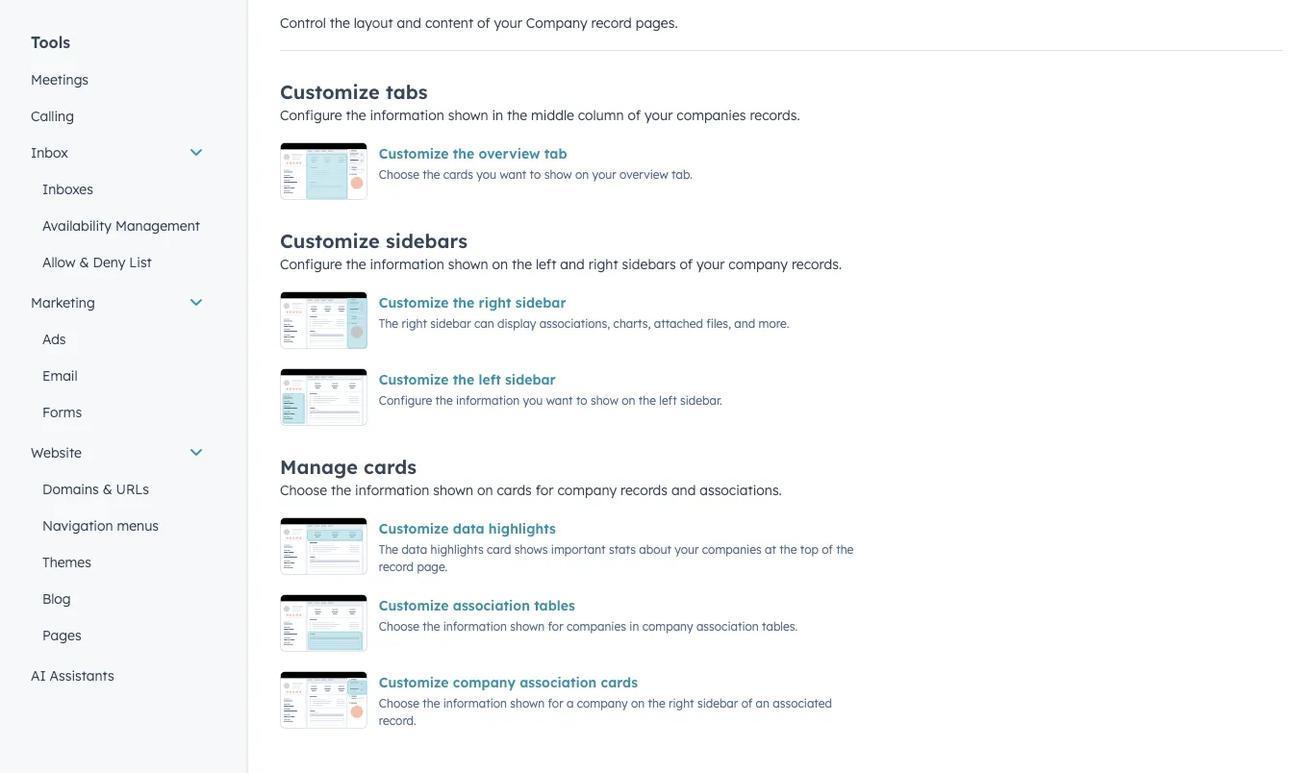 Task type: describe. For each thing, give the bounding box(es) containing it.
for for cards
[[536, 482, 554, 499]]

1 vertical spatial left
[[479, 372, 501, 388]]

customize the overview tab choose the cards you want to show on your overview tab.
[[379, 145, 693, 181]]

sidebar.
[[680, 393, 723, 408]]

customize the right sidebar the right sidebar can display associations, charts, attached files, and more.
[[379, 295, 790, 331]]

customize for customize the overview tab choose the cards you want to show on your overview tab.
[[379, 145, 449, 162]]

customize for customize data highlights the data highlights card shows important stats about your companies at the top of the record page.
[[379, 521, 449, 538]]

want for tab
[[500, 167, 527, 181]]

tab.
[[672, 167, 693, 181]]

configure for tabs
[[280, 107, 342, 124]]

show for tab
[[544, 167, 572, 181]]

navigation
[[42, 518, 113, 535]]

of inside the customize company association cards choose the information shown for a company on the right sidebar of an associated record.
[[742, 696, 753, 711]]

allow
[[42, 254, 76, 271]]

on for tab
[[576, 167, 589, 181]]

cards up customize data highlights button
[[497, 482, 532, 499]]

control
[[280, 14, 326, 31]]

sidebar down customize the right sidebar button
[[430, 316, 471, 331]]

and inside customize sidebars configure the information shown on the left and right sidebars of your company records.
[[560, 256, 585, 273]]

information inside customize tabs configure the information shown in the middle column of your companies records.
[[370, 107, 444, 124]]

associations.
[[700, 482, 782, 499]]

information inside manage cards choose the information shown on cards for company records and associations.
[[355, 482, 430, 499]]

ads
[[42, 331, 66, 348]]

availability management
[[42, 218, 200, 234]]

0 vertical spatial association
[[453, 598, 530, 615]]

calling
[[31, 108, 74, 125]]

allow & deny list
[[42, 254, 152, 271]]

customize for customize association tables choose the information shown for companies in company association tables.
[[379, 598, 449, 615]]

ai assistants link
[[19, 658, 216, 695]]

cards inside customize the overview tab choose the cards you want to show on your overview tab.
[[443, 167, 473, 181]]

you for left
[[523, 393, 543, 408]]

sidebar up display
[[516, 295, 566, 311]]

top
[[801, 542, 819, 557]]

1 horizontal spatial sidebars
[[622, 256, 676, 273]]

customize sidebars configure the information shown on the left and right sidebars of your company records.
[[280, 229, 842, 273]]

marketing button
[[19, 285, 216, 321]]

shown for cards
[[433, 482, 474, 499]]

list
[[129, 254, 152, 271]]

ads link
[[19, 321, 216, 358]]

1 vertical spatial association
[[697, 619, 759, 634]]

the inside manage cards choose the information shown on cards for company records and associations.
[[331, 482, 351, 499]]

customize company association cards choose the information shown for a company on the right sidebar of an associated record.
[[379, 675, 832, 728]]

companies inside customize association tables choose the information shown for companies in company association tables.
[[567, 619, 626, 634]]

customize company association cards button
[[379, 672, 638, 695]]

at
[[765, 542, 777, 557]]

calling link
[[19, 98, 216, 135]]

meetings link
[[19, 62, 216, 98]]

tabs
[[386, 80, 428, 104]]

company down customize association tables button
[[453, 675, 516, 692]]

tables
[[534, 598, 575, 615]]

allow & deny list link
[[19, 244, 216, 281]]

on for cards
[[631, 696, 645, 711]]

choose inside customize the overview tab choose the cards you want to show on your overview tab.
[[379, 167, 420, 181]]

customize for customize the right sidebar the right sidebar can display associations, charts, attached files, and more.
[[379, 295, 449, 311]]

your inside customize tabs configure the information shown in the middle column of your companies records.
[[645, 107, 673, 124]]

company inside customize sidebars configure the information shown on the left and right sidebars of your company records.
[[729, 256, 788, 273]]

inboxes
[[42, 181, 93, 198]]

website button
[[19, 435, 216, 472]]

meetings
[[31, 71, 89, 88]]

information inside customize association tables choose the information shown for companies in company association tables.
[[443, 619, 507, 634]]

association inside the customize company association cards choose the information shown for a company on the right sidebar of an associated record.
[[520, 675, 597, 692]]

availability
[[42, 218, 112, 234]]

company
[[526, 14, 588, 31]]

urls
[[116, 481, 149, 498]]

information inside customize sidebars configure the information shown on the left and right sidebars of your company records.
[[370, 256, 444, 273]]

tables.
[[762, 619, 798, 634]]

right down customize the right sidebar button
[[402, 316, 427, 331]]

email link
[[19, 358, 216, 395]]

more.
[[759, 316, 790, 331]]

you for overview
[[477, 167, 497, 181]]

inboxes link
[[19, 171, 216, 208]]

domains
[[42, 481, 99, 498]]

for for company
[[548, 696, 564, 711]]

customize the left sidebar button
[[379, 369, 556, 392]]

attached
[[654, 316, 703, 331]]

domains & urls
[[42, 481, 149, 498]]

records. inside customize tabs configure the information shown in the middle column of your companies records.
[[750, 107, 800, 124]]

pages
[[42, 628, 81, 644]]

choose inside manage cards choose the information shown on cards for company records and associations.
[[280, 482, 327, 499]]

management
[[115, 218, 200, 234]]

menus
[[117, 518, 159, 535]]

record.
[[379, 714, 417, 728]]

assistants
[[50, 668, 114, 685]]

content
[[425, 14, 474, 31]]

a
[[567, 696, 574, 711]]

2 vertical spatial left
[[660, 393, 677, 408]]

display
[[498, 316, 536, 331]]

in inside customize tabs configure the information shown in the middle column of your companies records.
[[492, 107, 504, 124]]

customize tabs configure the information shown in the middle column of your companies records.
[[280, 80, 800, 124]]

tab
[[545, 145, 567, 162]]

right inside the customize company association cards choose the information shown for a company on the right sidebar of an associated record.
[[669, 696, 694, 711]]

the inside customize association tables choose the information shown for companies in company association tables.
[[423, 619, 440, 634]]

pages.
[[636, 14, 678, 31]]

show for sidebar
[[591, 393, 619, 408]]

marketing
[[31, 295, 95, 311]]

right up can
[[479, 295, 512, 311]]

company right a in the left bottom of the page
[[577, 696, 628, 711]]

customize the right sidebar button
[[379, 292, 566, 315]]

right inside customize sidebars configure the information shown on the left and right sidebars of your company records.
[[589, 256, 618, 273]]

the inside customize the right sidebar the right sidebar can display associations, charts, attached files, and more.
[[379, 316, 399, 331]]

shown inside the customize company association cards choose the information shown for a company on the right sidebar of an associated record.
[[510, 696, 545, 711]]

your inside customize data highlights the data highlights card shows important stats about your companies at the top of the record page.
[[675, 542, 699, 557]]

associated
[[773, 696, 832, 711]]

blog
[[42, 591, 71, 608]]

navigation menus link
[[19, 508, 216, 545]]

important
[[551, 542, 606, 557]]

tools
[[31, 33, 70, 52]]

tools element
[[19, 32, 216, 731]]

on inside manage cards choose the information shown on cards for company records and associations.
[[477, 482, 493, 499]]

themes
[[42, 554, 91, 571]]

for inside customize association tables choose the information shown for companies in company association tables.
[[548, 619, 564, 634]]

associations,
[[540, 316, 610, 331]]

inbox button
[[19, 135, 216, 171]]

customize for customize tabs configure the information shown in the middle column of your companies records.
[[280, 80, 380, 104]]

an
[[756, 696, 770, 711]]



Task type: vqa. For each thing, say whether or not it's contained in the screenshot.
on for cards
yes



Task type: locate. For each thing, give the bounding box(es) containing it.
customize inside customize sidebars configure the information shown on the left and right sidebars of your company records.
[[280, 229, 380, 253]]

on for sidebar
[[622, 393, 636, 408]]

about
[[639, 542, 672, 557]]

on up customize the right sidebar button
[[492, 256, 508, 273]]

to inside customize the left sidebar configure the information you want to show on the left sidebar.
[[576, 393, 588, 408]]

1 vertical spatial want
[[546, 393, 573, 408]]

shown inside customize sidebars configure the information shown on the left and right sidebars of your company records.
[[448, 256, 488, 273]]

1 vertical spatial for
[[548, 619, 564, 634]]

2 vertical spatial association
[[520, 675, 597, 692]]

charts,
[[614, 316, 651, 331]]

for up shows
[[536, 482, 554, 499]]

0 vertical spatial sidebars
[[386, 229, 468, 253]]

0 vertical spatial show
[[544, 167, 572, 181]]

your right column
[[645, 107, 673, 124]]

0 vertical spatial records.
[[750, 107, 800, 124]]

ai
[[31, 668, 46, 685]]

configure inside customize sidebars configure the information shown on the left and right sidebars of your company records.
[[280, 256, 342, 273]]

page.
[[417, 560, 448, 574]]

customize association tables choose the information shown for companies in company association tables.
[[379, 598, 798, 634]]

company
[[729, 256, 788, 273], [558, 482, 617, 499], [643, 619, 693, 634], [453, 675, 516, 692], [577, 696, 628, 711]]

association down 'card'
[[453, 598, 530, 615]]

1 horizontal spatial &
[[103, 481, 112, 498]]

the
[[330, 14, 350, 31], [346, 107, 366, 124], [507, 107, 528, 124], [453, 145, 475, 162], [423, 167, 440, 181], [346, 256, 366, 273], [512, 256, 532, 273], [453, 295, 475, 311], [453, 372, 475, 388], [436, 393, 453, 408], [639, 393, 656, 408], [331, 482, 351, 499], [780, 542, 797, 557], [837, 542, 854, 557], [423, 619, 440, 634], [423, 696, 440, 711], [648, 696, 666, 711]]

choose down the page.
[[379, 619, 420, 634]]

1 horizontal spatial in
[[630, 619, 639, 634]]

the inside customize the right sidebar the right sidebar can display associations, charts, attached files, and more.
[[453, 295, 475, 311]]

1 horizontal spatial record
[[591, 14, 632, 31]]

information down customize association tables button
[[443, 619, 507, 634]]

1 vertical spatial record
[[379, 560, 414, 574]]

highlights down customize data highlights button
[[431, 542, 484, 557]]

company left records
[[558, 482, 617, 499]]

for left a in the left bottom of the page
[[548, 696, 564, 711]]

shown down customize company association cards button
[[510, 696, 545, 711]]

0 horizontal spatial data
[[402, 542, 427, 557]]

ai assistants
[[31, 668, 114, 685]]

0 horizontal spatial want
[[500, 167, 527, 181]]

0 vertical spatial you
[[477, 167, 497, 181]]

on inside customize sidebars configure the information shown on the left and right sidebars of your company records.
[[492, 256, 508, 273]]

sidebars up charts,
[[622, 256, 676, 273]]

left inside customize sidebars configure the information shown on the left and right sidebars of your company records.
[[536, 256, 557, 273]]

information down manage at the bottom
[[355, 482, 430, 499]]

cards inside the customize company association cards choose the information shown for a company on the right sidebar of an associated record.
[[601, 675, 638, 692]]

2 the from the top
[[379, 542, 399, 557]]

and inside manage cards choose the information shown on cards for company records and associations.
[[672, 482, 696, 499]]

and inside customize the right sidebar the right sidebar can display associations, charts, attached files, and more.
[[735, 316, 756, 331]]

companies for data
[[702, 542, 762, 557]]

show inside customize the left sidebar configure the information you want to show on the left sidebar.
[[591, 393, 619, 408]]

to down middle
[[530, 167, 541, 181]]

show
[[544, 167, 572, 181], [591, 393, 619, 408]]

for inside manage cards choose the information shown on cards for company records and associations.
[[536, 482, 554, 499]]

on inside customize the left sidebar configure the information you want to show on the left sidebar.
[[622, 393, 636, 408]]

want
[[500, 167, 527, 181], [546, 393, 573, 408]]

of right content
[[477, 14, 490, 31]]

your down column
[[592, 167, 617, 181]]

left up customize the right sidebar the right sidebar can display associations, charts, attached files, and more.
[[536, 256, 557, 273]]

data up customize association tables button
[[453, 521, 485, 538]]

deny
[[93, 254, 126, 271]]

domains & urls link
[[19, 472, 216, 508]]

show down charts,
[[591, 393, 619, 408]]

0 vertical spatial for
[[536, 482, 554, 499]]

sidebar inside the customize company association cards choose the information shown for a company on the right sidebar of an associated record.
[[698, 696, 738, 711]]

shown up customize data highlights button
[[433, 482, 474, 499]]

layout
[[354, 14, 393, 31]]

customize for customize sidebars configure the information shown on the left and right sidebars of your company records.
[[280, 229, 380, 253]]

customize for customize the left sidebar configure the information you want to show on the left sidebar.
[[379, 372, 449, 388]]

customize inside customize data highlights the data highlights card shows important stats about your companies at the top of the record page.
[[379, 521, 449, 538]]

your inside customize sidebars configure the information shown on the left and right sidebars of your company records.
[[697, 256, 725, 273]]

configure for sidebars
[[280, 256, 342, 273]]

association left tables.
[[697, 619, 759, 634]]

record inside customize data highlights the data highlights card shows important stats about your companies at the top of the record page.
[[379, 560, 414, 574]]

want inside customize the left sidebar configure the information you want to show on the left sidebar.
[[546, 393, 573, 408]]

configure
[[280, 107, 342, 124], [280, 256, 342, 273], [379, 393, 432, 408]]

files,
[[707, 316, 731, 331]]

on right a in the left bottom of the page
[[631, 696, 645, 711]]

on inside customize the overview tab choose the cards you want to show on your overview tab.
[[576, 167, 589, 181]]

0 horizontal spatial highlights
[[431, 542, 484, 557]]

cards right manage at the bottom
[[364, 455, 417, 479]]

& left "deny"
[[79, 254, 89, 271]]

right up customize the right sidebar the right sidebar can display associations, charts, attached files, and more.
[[589, 256, 618, 273]]

cards down customize association tables choose the information shown for companies in company association tables.
[[601, 675, 638, 692]]

1 vertical spatial data
[[402, 542, 427, 557]]

1 vertical spatial the
[[379, 542, 399, 557]]

0 horizontal spatial sidebars
[[386, 229, 468, 253]]

of right column
[[628, 107, 641, 124]]

customize
[[280, 80, 380, 104], [379, 145, 449, 162], [280, 229, 380, 253], [379, 295, 449, 311], [379, 372, 449, 388], [379, 521, 449, 538], [379, 598, 449, 615], [379, 675, 449, 692]]

0 vertical spatial data
[[453, 521, 485, 538]]

0 vertical spatial &
[[79, 254, 89, 271]]

on left the sidebar.
[[622, 393, 636, 408]]

record left pages.
[[591, 14, 632, 31]]

on
[[576, 167, 589, 181], [492, 256, 508, 273], [622, 393, 636, 408], [477, 482, 493, 499], [631, 696, 645, 711]]

forms link
[[19, 395, 216, 431]]

and up customize the right sidebar the right sidebar can display associations, charts, attached files, and more.
[[560, 256, 585, 273]]

of inside customize tabs configure the information shown in the middle column of your companies records.
[[628, 107, 641, 124]]

shown inside customize tabs configure the information shown in the middle column of your companies records.
[[448, 107, 488, 124]]

can
[[475, 316, 494, 331]]

for inside the customize company association cards choose the information shown for a company on the right sidebar of an associated record.
[[548, 696, 564, 711]]

shown inside customize association tables choose the information shown for companies in company association tables.
[[510, 619, 545, 634]]

your inside customize the overview tab choose the cards you want to show on your overview tab.
[[592, 167, 617, 181]]

customize inside customize the overview tab choose the cards you want to show on your overview tab.
[[379, 145, 449, 162]]

forms
[[42, 404, 82, 421]]

& left urls
[[103, 481, 112, 498]]

navigation menus
[[42, 518, 159, 535]]

your left company
[[494, 14, 522, 31]]

2 vertical spatial companies
[[567, 619, 626, 634]]

0 vertical spatial the
[[379, 316, 399, 331]]

company inside customize association tables choose the information shown for companies in company association tables.
[[643, 619, 693, 634]]

you inside customize the overview tab choose the cards you want to show on your overview tab.
[[477, 167, 497, 181]]

0 vertical spatial left
[[536, 256, 557, 273]]

& for domains
[[103, 481, 112, 498]]

choose down 'customize the overview tab' button
[[379, 167, 420, 181]]

card
[[487, 542, 512, 557]]

information inside the customize company association cards choose the information shown for a company on the right sidebar of an associated record.
[[443, 696, 507, 711]]

1 vertical spatial highlights
[[431, 542, 484, 557]]

of right top
[[822, 542, 833, 557]]

information up customize the right sidebar button
[[370, 256, 444, 273]]

1 vertical spatial &
[[103, 481, 112, 498]]

information down the customize the left sidebar button
[[456, 393, 520, 408]]

want down 'customize the overview tab' button
[[500, 167, 527, 181]]

sidebars
[[386, 229, 468, 253], [622, 256, 676, 273]]

customize data highlights the data highlights card shows important stats about your companies at the top of the record page.
[[379, 521, 854, 574]]

you
[[477, 167, 497, 181], [523, 393, 543, 408]]

left
[[536, 256, 557, 273], [479, 372, 501, 388], [660, 393, 677, 408]]

information down tabs
[[370, 107, 444, 124]]

companies inside customize data highlights the data highlights card shows important stats about your companies at the top of the record page.
[[702, 542, 762, 557]]

1 vertical spatial to
[[576, 393, 588, 408]]

company inside manage cards choose the information shown on cards for company records and associations.
[[558, 482, 617, 499]]

want down associations,
[[546, 393, 573, 408]]

0 horizontal spatial overview
[[479, 145, 540, 162]]

1 horizontal spatial want
[[546, 393, 573, 408]]

0 vertical spatial in
[[492, 107, 504, 124]]

for down tables
[[548, 619, 564, 634]]

manage cards choose the information shown on cards for company records and associations.
[[280, 455, 782, 499]]

companies for tabs
[[677, 107, 746, 124]]

want for sidebar
[[546, 393, 573, 408]]

of up attached
[[680, 256, 693, 273]]

1 vertical spatial you
[[523, 393, 543, 408]]

highlights up shows
[[489, 521, 556, 538]]

choose inside the customize company association cards choose the information shown for a company on the right sidebar of an associated record.
[[379, 696, 420, 711]]

sidebar inside customize the left sidebar configure the information you want to show on the left sidebar.
[[505, 372, 556, 388]]

customize inside customize association tables choose the information shown for companies in company association tables.
[[379, 598, 449, 615]]

shown up customize the right sidebar button
[[448, 256, 488, 273]]

customize inside the customize company association cards choose the information shown for a company on the right sidebar of an associated record.
[[379, 675, 449, 692]]

cards down 'customize the overview tab' button
[[443, 167, 473, 181]]

record left the page.
[[379, 560, 414, 574]]

0 vertical spatial companies
[[677, 107, 746, 124]]

companies inside customize tabs configure the information shown in the middle column of your companies records.
[[677, 107, 746, 124]]

of left "an"
[[742, 696, 753, 711]]

companies down tables
[[567, 619, 626, 634]]

your up files,
[[697, 256, 725, 273]]

companies up tab.
[[677, 107, 746, 124]]

sidebars up customize the right sidebar button
[[386, 229, 468, 253]]

the inside customize data highlights the data highlights card shows important stats about your companies at the top of the record page.
[[379, 542, 399, 557]]

to for sidebar
[[576, 393, 588, 408]]

in up 'customize the overview tab' button
[[492, 107, 504, 124]]

you down 'customize the overview tab' button
[[477, 167, 497, 181]]

0 vertical spatial configure
[[280, 107, 342, 124]]

themes link
[[19, 545, 216, 581]]

customize inside customize the right sidebar the right sidebar can display associations, charts, attached files, and more.
[[379, 295, 449, 311]]

customize inside customize tabs configure the information shown in the middle column of your companies records.
[[280, 80, 380, 104]]

middle
[[531, 107, 574, 124]]

email
[[42, 368, 78, 385]]

shows
[[515, 542, 548, 557]]

2 vertical spatial configure
[[379, 393, 432, 408]]

1 vertical spatial overview
[[620, 167, 669, 181]]

1 horizontal spatial you
[[523, 393, 543, 408]]

2 horizontal spatial left
[[660, 393, 677, 408]]

0 vertical spatial highlights
[[489, 521, 556, 538]]

the down customize the right sidebar button
[[379, 316, 399, 331]]

on down column
[[576, 167, 589, 181]]

sidebar left "an"
[[698, 696, 738, 711]]

customize inside customize the left sidebar configure the information you want to show on the left sidebar.
[[379, 372, 449, 388]]

highlights
[[489, 521, 556, 538], [431, 542, 484, 557]]

to down associations,
[[576, 393, 588, 408]]

choose inside customize association tables choose the information shown for companies in company association tables.
[[379, 619, 420, 634]]

information
[[370, 107, 444, 124], [370, 256, 444, 273], [456, 393, 520, 408], [355, 482, 430, 499], [443, 619, 507, 634], [443, 696, 507, 711]]

shown inside manage cards choose the information shown on cards for company records and associations.
[[433, 482, 474, 499]]

1 horizontal spatial left
[[536, 256, 557, 273]]

column
[[578, 107, 624, 124]]

in down stats
[[630, 619, 639, 634]]

customize for customize company association cards choose the information shown for a company on the right sidebar of an associated record.
[[379, 675, 449, 692]]

1 vertical spatial sidebars
[[622, 256, 676, 273]]

configure inside customize tabs configure the information shown in the middle column of your companies records.
[[280, 107, 342, 124]]

and right files,
[[735, 316, 756, 331]]

records.
[[750, 107, 800, 124], [792, 256, 842, 273]]

1 vertical spatial show
[[591, 393, 619, 408]]

0 horizontal spatial in
[[492, 107, 504, 124]]

information down customize company association cards button
[[443, 696, 507, 711]]

0 vertical spatial record
[[591, 14, 632, 31]]

want inside customize the overview tab choose the cards you want to show on your overview tab.
[[500, 167, 527, 181]]

in
[[492, 107, 504, 124], [630, 619, 639, 634]]

choose down manage at the bottom
[[280, 482, 327, 499]]

availability management link
[[19, 208, 216, 244]]

1 vertical spatial configure
[[280, 256, 342, 273]]

the down customize data highlights button
[[379, 542, 399, 557]]

1 horizontal spatial show
[[591, 393, 619, 408]]

sidebar
[[516, 295, 566, 311], [430, 316, 471, 331], [505, 372, 556, 388], [698, 696, 738, 711]]

records. inside customize sidebars configure the information shown on the left and right sidebars of your company records.
[[792, 256, 842, 273]]

choose up record.
[[379, 696, 420, 711]]

1 vertical spatial records.
[[792, 256, 842, 273]]

inbox
[[31, 144, 68, 161]]

0 horizontal spatial left
[[479, 372, 501, 388]]

show inside customize the overview tab choose the cards you want to show on your overview tab.
[[544, 167, 572, 181]]

website
[[31, 445, 82, 462]]

show down tab
[[544, 167, 572, 181]]

shown down tables
[[510, 619, 545, 634]]

& for allow
[[79, 254, 89, 271]]

overview left tab
[[479, 145, 540, 162]]

left down can
[[479, 372, 501, 388]]

sidebar down display
[[505, 372, 556, 388]]

company up more.
[[729, 256, 788, 273]]

customize the left sidebar configure the information you want to show on the left sidebar.
[[379, 372, 723, 408]]

pages link
[[19, 618, 216, 654]]

0 horizontal spatial show
[[544, 167, 572, 181]]

to inside customize the overview tab choose the cards you want to show on your overview tab.
[[530, 167, 541, 181]]

1 the from the top
[[379, 316, 399, 331]]

record
[[591, 14, 632, 31], [379, 560, 414, 574]]

and right the layout
[[397, 14, 422, 31]]

0 horizontal spatial record
[[379, 560, 414, 574]]

of inside customize data highlights the data highlights card shows important stats about your companies at the top of the record page.
[[822, 542, 833, 557]]

0 vertical spatial overview
[[479, 145, 540, 162]]

1 horizontal spatial to
[[576, 393, 588, 408]]

2 vertical spatial for
[[548, 696, 564, 711]]

on inside the customize company association cards choose the information shown for a company on the right sidebar of an associated record.
[[631, 696, 645, 711]]

association up a in the left bottom of the page
[[520, 675, 597, 692]]

0 horizontal spatial you
[[477, 167, 497, 181]]

blog link
[[19, 581, 216, 618]]

0 vertical spatial to
[[530, 167, 541, 181]]

stats
[[609, 542, 636, 557]]

1 vertical spatial in
[[630, 619, 639, 634]]

1 vertical spatial companies
[[702, 542, 762, 557]]

company down about on the bottom
[[643, 619, 693, 634]]

shown for sidebars
[[448, 256, 488, 273]]

customize data highlights button
[[379, 518, 556, 541]]

information inside customize the left sidebar configure the information you want to show on the left sidebar.
[[456, 393, 520, 408]]

left left the sidebar.
[[660, 393, 677, 408]]

customize association tables button
[[379, 595, 575, 618]]

on up customize data highlights button
[[477, 482, 493, 499]]

overview left tab.
[[620, 167, 669, 181]]

records
[[621, 482, 668, 499]]

0 vertical spatial want
[[500, 167, 527, 181]]

shown up 'customize the overview tab' button
[[448, 107, 488, 124]]

right
[[589, 256, 618, 273], [479, 295, 512, 311], [402, 316, 427, 331], [669, 696, 694, 711]]

data up the page.
[[402, 542, 427, 557]]

you inside customize the left sidebar configure the information you want to show on the left sidebar.
[[523, 393, 543, 408]]

manage
[[280, 455, 358, 479]]

configure inside customize the left sidebar configure the information you want to show on the left sidebar.
[[379, 393, 432, 408]]

overview
[[479, 145, 540, 162], [620, 167, 669, 181]]

cards
[[443, 167, 473, 181], [364, 455, 417, 479], [497, 482, 532, 499], [601, 675, 638, 692]]

shown for tabs
[[448, 107, 488, 124]]

&
[[79, 254, 89, 271], [103, 481, 112, 498]]

you down the customize the left sidebar button
[[523, 393, 543, 408]]

1 horizontal spatial overview
[[620, 167, 669, 181]]

and right records
[[672, 482, 696, 499]]

your right about on the bottom
[[675, 542, 699, 557]]

data
[[453, 521, 485, 538], [402, 542, 427, 557]]

to for tab
[[530, 167, 541, 181]]

of inside customize sidebars configure the information shown on the left and right sidebars of your company records.
[[680, 256, 693, 273]]

control the layout and content of your company record pages.
[[280, 14, 678, 31]]

customize the overview tab button
[[379, 142, 567, 166]]

0 horizontal spatial &
[[79, 254, 89, 271]]

right left "an"
[[669, 696, 694, 711]]

1 horizontal spatial highlights
[[489, 521, 556, 538]]

0 horizontal spatial to
[[530, 167, 541, 181]]

in inside customize association tables choose the information shown for companies in company association tables.
[[630, 619, 639, 634]]

1 horizontal spatial data
[[453, 521, 485, 538]]

companies left at
[[702, 542, 762, 557]]



